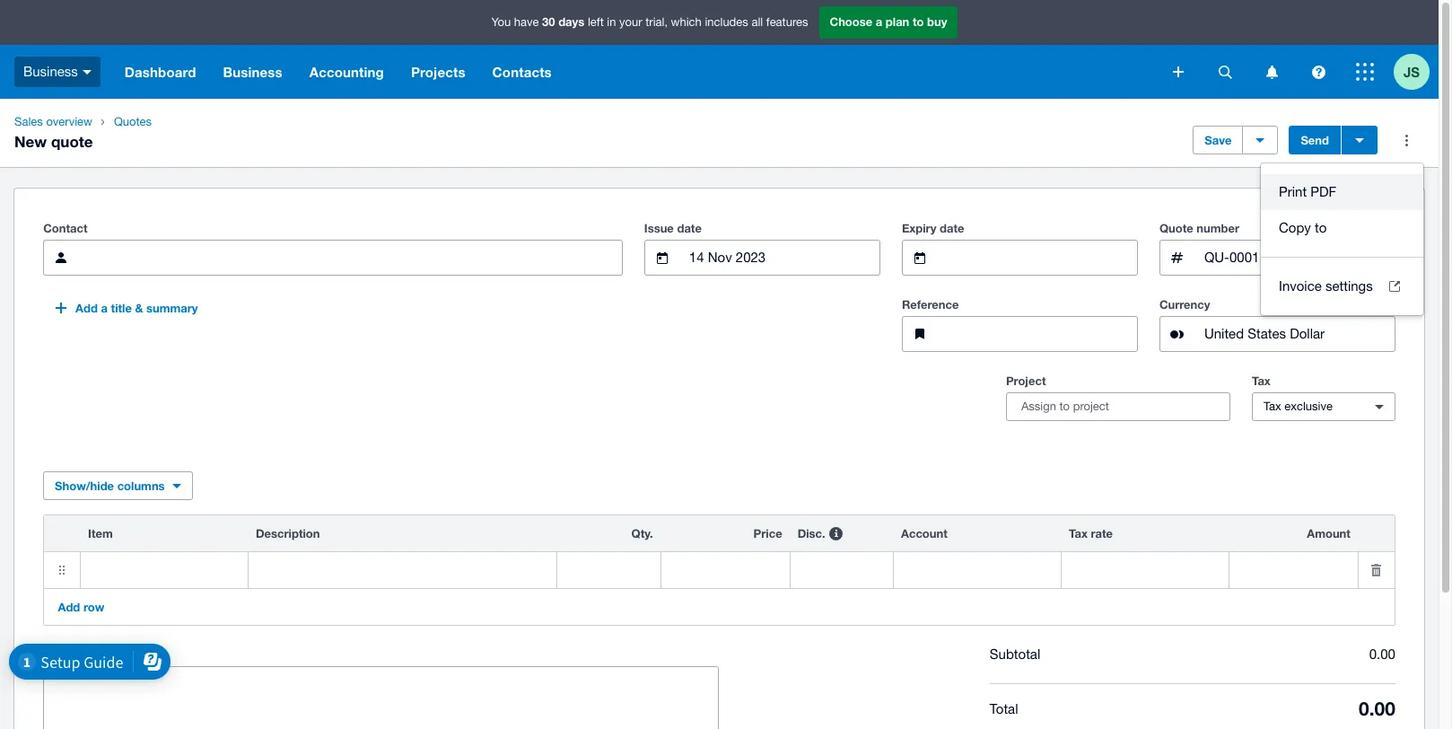 Task type: locate. For each thing, give the bounding box(es) containing it.
1 horizontal spatial date
[[940, 221, 965, 235]]

1 vertical spatial 0.00
[[1359, 698, 1396, 720]]

plan
[[886, 15, 910, 29]]

date right the issue
[[677, 221, 702, 235]]

tax left "exclusive"
[[1264, 400, 1282, 413]]

invoice
[[1279, 278, 1322, 294]]

in
[[607, 15, 616, 29]]

tax
[[1252, 374, 1271, 388], [1264, 400, 1282, 413], [1069, 526, 1088, 541]]

remove row image
[[1359, 552, 1395, 588]]

projects button
[[398, 45, 479, 99]]

date for issue date
[[677, 221, 702, 235]]

terms
[[43, 647, 77, 662]]

1 horizontal spatial business
[[223, 64, 283, 80]]

issue date
[[645, 221, 702, 235]]

to left buy
[[913, 15, 924, 29]]

0 horizontal spatial date
[[677, 221, 702, 235]]

add row button
[[48, 593, 116, 621]]

0 horizontal spatial business
[[23, 64, 78, 79]]

reference
[[902, 297, 959, 312]]

number
[[1197, 221, 1240, 235]]

to
[[913, 15, 924, 29], [1315, 220, 1327, 235]]

quotes
[[114, 115, 152, 128]]

1 vertical spatial tax
[[1264, 400, 1282, 413]]

tax inside popup button
[[1264, 400, 1282, 413]]

0 horizontal spatial a
[[101, 301, 108, 315]]

days
[[559, 15, 585, 29]]

0 vertical spatial to
[[913, 15, 924, 29]]

1 date from the left
[[677, 221, 702, 235]]

tax left rate
[[1069, 526, 1088, 541]]

svg image
[[1266, 65, 1278, 79], [1174, 66, 1184, 77], [82, 70, 91, 74]]

save
[[1205, 133, 1232, 147]]

left
[[588, 15, 604, 29]]

svg image up the save button
[[1219, 65, 1232, 79]]

add left row
[[58, 600, 81, 614]]

accounting
[[310, 64, 384, 80]]

print pdf button
[[1262, 174, 1424, 210]]

2 vertical spatial tax
[[1069, 526, 1088, 541]]

group
[[1262, 163, 1424, 315]]

0 vertical spatial add
[[75, 301, 98, 315]]

30
[[542, 15, 555, 29]]

Amount field
[[1230, 552, 1358, 588]]

0.00
[[1370, 646, 1396, 662], [1359, 698, 1396, 720]]

date right "expiry"
[[940, 221, 965, 235]]

settings
[[1326, 278, 1374, 294]]

1 horizontal spatial to
[[1315, 220, 1327, 235]]

tax exclusive
[[1264, 400, 1333, 413]]

navigation containing dashboard
[[111, 45, 1161, 99]]

to inside button
[[1315, 220, 1327, 235]]

0 vertical spatial a
[[876, 15, 883, 29]]

issue
[[645, 221, 674, 235]]

navigation
[[111, 45, 1161, 99]]

tax inside line items element
[[1069, 526, 1088, 541]]

a inside button
[[101, 301, 108, 315]]

which
[[671, 15, 702, 29]]

add row
[[58, 600, 105, 614]]

0 horizontal spatial svg image
[[82, 70, 91, 74]]

item
[[88, 526, 113, 541]]

tax for tax
[[1252, 374, 1271, 388]]

svg image up send button at the top of the page
[[1312, 65, 1326, 79]]

banner
[[0, 0, 1439, 99]]

disc.
[[798, 526, 826, 541]]

total
[[990, 701, 1019, 717]]

a inside banner
[[876, 15, 883, 29]]

new
[[14, 132, 47, 151]]

business inside dropdown button
[[223, 64, 283, 80]]

banner containing js
[[0, 0, 1439, 99]]

copy to button
[[1262, 210, 1424, 246]]

new quote
[[14, 132, 93, 151]]

Description text field
[[249, 552, 557, 588]]

js button
[[1394, 45, 1439, 99]]

0 vertical spatial tax
[[1252, 374, 1271, 388]]

svg image
[[1357, 63, 1375, 81], [1219, 65, 1232, 79], [1312, 65, 1326, 79]]

overview
[[46, 115, 92, 128]]

a left title
[[101, 301, 108, 315]]

print pdf
[[1279, 184, 1337, 199]]

buy
[[928, 15, 948, 29]]

list box
[[1262, 163, 1424, 315]]

add
[[75, 301, 98, 315], [58, 600, 81, 614]]

2 date from the left
[[940, 221, 965, 235]]

0 horizontal spatial to
[[913, 15, 924, 29]]

business button
[[0, 45, 111, 99]]

tax for tax exclusive
[[1264, 400, 1282, 413]]

show/hide columns button
[[43, 471, 193, 500]]

navigation inside banner
[[111, 45, 1161, 99]]

tax exclusive button
[[1252, 392, 1396, 421]]

includes
[[705, 15, 749, 29]]

to right copy
[[1315, 220, 1327, 235]]

send button
[[1290, 126, 1341, 154]]

add a title & summary button
[[43, 294, 209, 322]]

Tax rate field
[[1062, 552, 1229, 588]]

1 vertical spatial to
[[1315, 220, 1327, 235]]

1 horizontal spatial a
[[876, 15, 883, 29]]

js
[[1404, 63, 1420, 79]]

send
[[1301, 133, 1330, 147]]

add inside button
[[58, 600, 81, 614]]

1 vertical spatial a
[[101, 301, 108, 315]]

invoice settings
[[1279, 278, 1374, 294]]

sales overview
[[14, 115, 92, 128]]

date
[[677, 221, 702, 235], [940, 221, 965, 235]]

add left title
[[75, 301, 98, 315]]

add for add a title & summary
[[75, 301, 98, 315]]

2 horizontal spatial svg image
[[1357, 63, 1375, 81]]

rate
[[1091, 526, 1113, 541]]

overflow menu image
[[1389, 122, 1425, 158]]

business
[[23, 64, 78, 79], [223, 64, 283, 80]]

columns
[[117, 479, 165, 493]]

tax up tax exclusive
[[1252, 374, 1271, 388]]

0 vertical spatial 0.00
[[1370, 646, 1396, 662]]

business inside popup button
[[23, 64, 78, 79]]

1 vertical spatial add
[[58, 600, 81, 614]]

a
[[876, 15, 883, 29], [101, 301, 108, 315]]

sales
[[14, 115, 43, 128]]

currency
[[1160, 297, 1211, 312]]

add inside button
[[75, 301, 98, 315]]

svg image left js
[[1357, 63, 1375, 81]]

a left plan
[[876, 15, 883, 29]]



Task type: describe. For each thing, give the bounding box(es) containing it.
price
[[754, 526, 783, 541]]

copy
[[1279, 220, 1312, 235]]

tax rate
[[1069, 526, 1113, 541]]

save button
[[1194, 126, 1244, 154]]

Item field
[[81, 552, 248, 588]]

Currency field
[[1203, 317, 1395, 351]]

all
[[752, 15, 763, 29]]

dashboard
[[125, 64, 196, 80]]

0.00 for subtotal
[[1370, 646, 1396, 662]]

business button
[[210, 45, 296, 99]]

to inside banner
[[913, 15, 924, 29]]

quote number
[[1160, 221, 1240, 235]]

list box containing print pdf
[[1262, 163, 1424, 315]]

summary
[[146, 301, 198, 315]]

0.00 for total
[[1359, 698, 1396, 720]]

contact
[[43, 221, 88, 235]]

copy to
[[1279, 220, 1327, 235]]

quote
[[1160, 221, 1194, 235]]

pdf
[[1311, 184, 1337, 199]]

contacts button
[[479, 45, 565, 99]]

title
[[111, 301, 132, 315]]

drag handle image
[[44, 552, 80, 588]]

0 horizontal spatial svg image
[[1219, 65, 1232, 79]]

1 horizontal spatial svg image
[[1174, 66, 1184, 77]]

Qty. field
[[558, 552, 660, 588]]

Quote number text field
[[1203, 241, 1395, 275]]

expiry
[[902, 221, 937, 235]]

invoice settings link
[[1262, 268, 1424, 304]]

dashboard link
[[111, 45, 210, 99]]

description
[[256, 526, 320, 541]]

add for add row
[[58, 600, 81, 614]]

contacts
[[493, 64, 552, 80]]

Expiry date field
[[945, 241, 1138, 275]]

amount
[[1308, 526, 1351, 541]]

Project field
[[1007, 391, 1230, 422]]

1 horizontal spatial svg image
[[1312, 65, 1326, 79]]

Contact field
[[86, 241, 622, 275]]

account
[[901, 526, 948, 541]]

choose a plan to buy
[[830, 15, 948, 29]]

accounting button
[[296, 45, 398, 99]]

&
[[135, 301, 143, 315]]

a for choose
[[876, 15, 883, 29]]

you have 30 days left in your trial, which includes all features
[[492, 15, 809, 29]]

show/hide
[[55, 479, 114, 493]]

2 horizontal spatial svg image
[[1266, 65, 1278, 79]]

row
[[84, 600, 105, 614]]

a for add
[[101, 301, 108, 315]]

show/hide columns
[[55, 479, 165, 493]]

print
[[1279, 184, 1307, 199]]

have
[[514, 15, 539, 29]]

Terms text field
[[44, 667, 719, 729]]

choose
[[830, 15, 873, 29]]

quotes link
[[107, 113, 159, 131]]

group containing print pdf
[[1262, 163, 1424, 315]]

Account field
[[894, 552, 1061, 588]]

svg image inside business popup button
[[82, 70, 91, 74]]

projects
[[411, 64, 466, 80]]

date for expiry date
[[940, 221, 965, 235]]

add a title & summary
[[75, 301, 198, 315]]

Issue date field
[[688, 241, 880, 275]]

Reference text field
[[945, 317, 1138, 351]]

exclusive
[[1285, 400, 1333, 413]]

line items element
[[43, 514, 1396, 626]]

you
[[492, 15, 511, 29]]

trial,
[[646, 15, 668, 29]]

project
[[1006, 374, 1046, 388]]

Disc. field
[[791, 552, 893, 588]]

quote
[[51, 132, 93, 151]]

tax for tax rate
[[1069, 526, 1088, 541]]

features
[[767, 15, 809, 29]]

sales overview link
[[7, 113, 100, 131]]

expiry date
[[902, 221, 965, 235]]

Price field
[[661, 552, 790, 588]]

qty.
[[632, 526, 653, 541]]

subtotal
[[990, 646, 1041, 662]]

your
[[620, 15, 643, 29]]



Task type: vqa. For each thing, say whether or not it's contained in the screenshot.
Groups button
no



